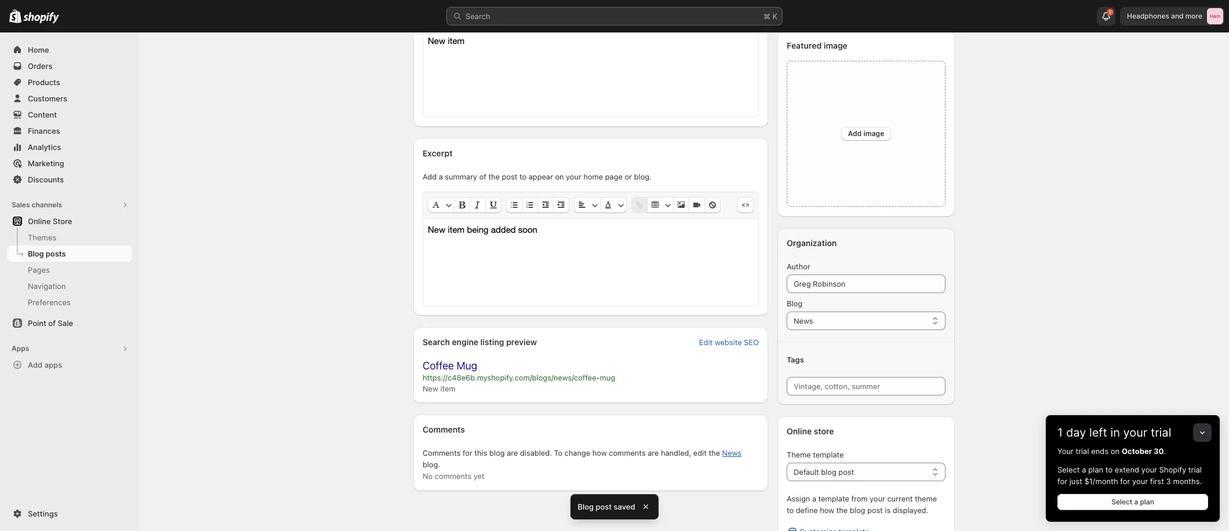 Task type: locate. For each thing, give the bounding box(es) containing it.
select down select a plan to extend your shopify trial for just $1/month for your first 3 months.
[[1112, 498, 1132, 507]]

0 horizontal spatial a
[[1082, 466, 1086, 475]]

plan up the $1/month
[[1088, 466, 1103, 475]]

customers
[[28, 94, 67, 103]]

content
[[28, 110, 57, 119]]

1 for 1
[[1109, 9, 1111, 15]]

marketing link
[[7, 155, 132, 172]]

0 horizontal spatial for
[[1057, 477, 1067, 486]]

trial
[[1151, 426, 1171, 440], [1076, 447, 1089, 456], [1188, 466, 1202, 475]]

0 vertical spatial blog
[[28, 249, 44, 259]]

blog post saved
[[578, 503, 635, 512]]

blog posts link
[[7, 246, 132, 262]]

select inside select a plan to extend your shopify trial for just $1/month for your first 3 months.
[[1057, 466, 1080, 475]]

a down select a plan to extend your shopify trial for just $1/month for your first 3 months.
[[1134, 498, 1138, 507]]

0 vertical spatial trial
[[1151, 426, 1171, 440]]

products
[[28, 78, 60, 87]]

pages link
[[7, 262, 132, 278]]

select a plan to extend your shopify trial for just $1/month for your first 3 months.
[[1057, 466, 1202, 486]]

$1/month
[[1084, 477, 1118, 486]]

1 horizontal spatial blog
[[578, 503, 594, 512]]

your up first
[[1141, 466, 1157, 475]]

0 horizontal spatial select
[[1057, 466, 1080, 475]]

0 vertical spatial a
[[1082, 466, 1086, 475]]

1 vertical spatial trial
[[1076, 447, 1089, 456]]

your up the october
[[1123, 426, 1148, 440]]

shopify image
[[9, 9, 22, 23], [23, 12, 59, 24]]

for left just
[[1057, 477, 1067, 486]]

apps button
[[7, 341, 132, 357]]

store
[[53, 217, 72, 226]]

blog
[[28, 249, 44, 259], [578, 503, 594, 512]]

settings link
[[7, 506, 132, 522]]

online store
[[28, 217, 72, 226]]

preferences link
[[7, 295, 132, 311]]

your left first
[[1132, 477, 1148, 486]]

0 horizontal spatial plan
[[1088, 466, 1103, 475]]

1 horizontal spatial a
[[1134, 498, 1138, 507]]

channels
[[32, 201, 62, 209]]

extend
[[1115, 466, 1139, 475]]

1 left the "headphones" at the right
[[1109, 9, 1111, 15]]

0 vertical spatial 1
[[1109, 9, 1111, 15]]

1 day left in your trial button
[[1046, 416, 1220, 440]]

a
[[1082, 466, 1086, 475], [1134, 498, 1138, 507]]

1 vertical spatial select
[[1112, 498, 1132, 507]]

trial up 30 on the bottom right
[[1151, 426, 1171, 440]]

blog up pages on the left
[[28, 249, 44, 259]]

for
[[1057, 477, 1067, 486], [1120, 477, 1130, 486]]

0 vertical spatial select
[[1057, 466, 1080, 475]]

trial up "months."
[[1188, 466, 1202, 475]]

1 horizontal spatial select
[[1112, 498, 1132, 507]]

sales
[[12, 201, 30, 209]]

online store link
[[7, 213, 132, 230]]

1 vertical spatial blog
[[578, 503, 594, 512]]

point of sale
[[28, 319, 73, 328]]

1 horizontal spatial for
[[1120, 477, 1130, 486]]

a up just
[[1082, 466, 1086, 475]]

1 horizontal spatial trial
[[1151, 426, 1171, 440]]

1 left day
[[1057, 426, 1063, 440]]

post
[[596, 503, 612, 512]]

0 vertical spatial plan
[[1088, 466, 1103, 475]]

home
[[28, 45, 49, 54]]

trial right your
[[1076, 447, 1089, 456]]

customers link
[[7, 90, 132, 107]]

navigation
[[28, 282, 66, 291]]

headphones
[[1127, 12, 1169, 20]]

and
[[1171, 12, 1184, 20]]

analytics link
[[7, 139, 132, 155]]

for down 'extend' on the bottom right of page
[[1120, 477, 1130, 486]]

posts
[[46, 249, 66, 259]]

0 horizontal spatial trial
[[1076, 447, 1089, 456]]

1 vertical spatial plan
[[1140, 498, 1154, 507]]

blog left post
[[578, 503, 594, 512]]

a inside select a plan to extend your shopify trial for just $1/month for your first 3 months.
[[1082, 466, 1086, 475]]

point of sale link
[[7, 315, 132, 332]]

plan down first
[[1140, 498, 1154, 507]]

0 horizontal spatial 1
[[1057, 426, 1063, 440]]

shopify
[[1159, 466, 1186, 475]]

.
[[1164, 447, 1166, 456]]

point
[[28, 319, 46, 328]]

select for select a plan
[[1112, 498, 1132, 507]]

1 horizontal spatial 1
[[1109, 9, 1111, 15]]

a for select a plan to extend your shopify trial for just $1/month for your first 3 months.
[[1082, 466, 1086, 475]]

plan inside select a plan to extend your shopify trial for just $1/month for your first 3 months.
[[1088, 466, 1103, 475]]

1 for 1 day left in your trial
[[1057, 426, 1063, 440]]

blog for blog post saved
[[578, 503, 594, 512]]

left
[[1089, 426, 1107, 440]]

2 vertical spatial trial
[[1188, 466, 1202, 475]]

1 vertical spatial your
[[1141, 466, 1157, 475]]

on
[[1111, 447, 1120, 456]]

1 horizontal spatial plan
[[1140, 498, 1154, 507]]

0 vertical spatial your
[[1123, 426, 1148, 440]]

select inside select a plan link
[[1112, 498, 1132, 507]]

1 vertical spatial a
[[1134, 498, 1138, 507]]

preferences
[[28, 298, 71, 307]]

trial inside dropdown button
[[1151, 426, 1171, 440]]

your
[[1123, 426, 1148, 440], [1141, 466, 1157, 475], [1132, 477, 1148, 486]]

your
[[1057, 447, 1074, 456]]

sale
[[58, 319, 73, 328]]

plan
[[1088, 466, 1103, 475], [1140, 498, 1154, 507]]

2 horizontal spatial trial
[[1188, 466, 1202, 475]]

select for select a plan to extend your shopify trial for just $1/month for your first 3 months.
[[1057, 466, 1080, 475]]

1 vertical spatial 1
[[1057, 426, 1063, 440]]

apps
[[12, 344, 29, 353]]

1 for from the left
[[1057, 477, 1067, 486]]

plan inside select a plan link
[[1140, 498, 1154, 507]]

k
[[773, 12, 777, 21]]

1
[[1109, 9, 1111, 15], [1057, 426, 1063, 440]]

select
[[1057, 466, 1080, 475], [1112, 498, 1132, 507]]

select up just
[[1057, 466, 1080, 475]]

0 horizontal spatial blog
[[28, 249, 44, 259]]



Task type: vqa. For each thing, say whether or not it's contained in the screenshot.
31
no



Task type: describe. For each thing, give the bounding box(es) containing it.
saved
[[614, 503, 635, 512]]

discounts link
[[7, 172, 132, 188]]

2 for from the left
[[1120, 477, 1130, 486]]

apps
[[44, 361, 62, 370]]

october
[[1122, 447, 1152, 456]]

discounts
[[28, 175, 64, 184]]

just
[[1069, 477, 1082, 486]]

add
[[28, 361, 42, 370]]

select a plan
[[1112, 498, 1154, 507]]

orders
[[28, 61, 52, 71]]

sales channels
[[12, 201, 62, 209]]

months.
[[1173, 477, 1202, 486]]

30
[[1154, 447, 1164, 456]]

add apps
[[28, 361, 62, 370]]

select a plan link
[[1057, 495, 1208, 511]]

point of sale button
[[0, 315, 139, 332]]

sales channels button
[[7, 197, 132, 213]]

headphones and more
[[1127, 12, 1202, 20]]

orders link
[[7, 58, 132, 74]]

home link
[[7, 42, 132, 58]]

products link
[[7, 74, 132, 90]]

blog posts
[[28, 249, 66, 259]]

in
[[1111, 426, 1120, 440]]

settings
[[28, 510, 58, 519]]

1 horizontal spatial shopify image
[[23, 12, 59, 24]]

trial inside select a plan to extend your shopify trial for just $1/month for your first 3 months.
[[1188, 466, 1202, 475]]

to
[[1105, 466, 1113, 475]]

day
[[1066, 426, 1086, 440]]

ends
[[1091, 447, 1109, 456]]

2 vertical spatial your
[[1132, 477, 1148, 486]]

your inside dropdown button
[[1123, 426, 1148, 440]]

blog for blog posts
[[28, 249, 44, 259]]

headphones and more image
[[1207, 8, 1223, 24]]

content link
[[7, 107, 132, 123]]

finances link
[[7, 123, 132, 139]]

first
[[1150, 477, 1164, 486]]

plan for select a plan
[[1140, 498, 1154, 507]]

1 day left in your trial element
[[1046, 446, 1220, 522]]

navigation link
[[7, 278, 132, 295]]

themes
[[28, 233, 56, 242]]

finances
[[28, 126, 60, 136]]

your trial ends on october 30 .
[[1057, 447, 1166, 456]]

1 button
[[1097, 7, 1116, 26]]

⌘ k
[[764, 12, 777, 21]]

plan for select a plan to extend your shopify trial for just $1/month for your first 3 months.
[[1088, 466, 1103, 475]]

themes link
[[7, 230, 132, 246]]

add apps button
[[7, 357, 132, 373]]

search
[[466, 12, 490, 21]]

3
[[1166, 477, 1171, 486]]

a for select a plan
[[1134, 498, 1138, 507]]

online
[[28, 217, 51, 226]]

of
[[48, 319, 56, 328]]

pages
[[28, 266, 50, 275]]

more
[[1185, 12, 1202, 20]]

0 horizontal spatial shopify image
[[9, 9, 22, 23]]

marketing
[[28, 159, 64, 168]]

analytics
[[28, 143, 61, 152]]

1 day left in your trial
[[1057, 426, 1171, 440]]

⌘
[[764, 12, 770, 21]]



